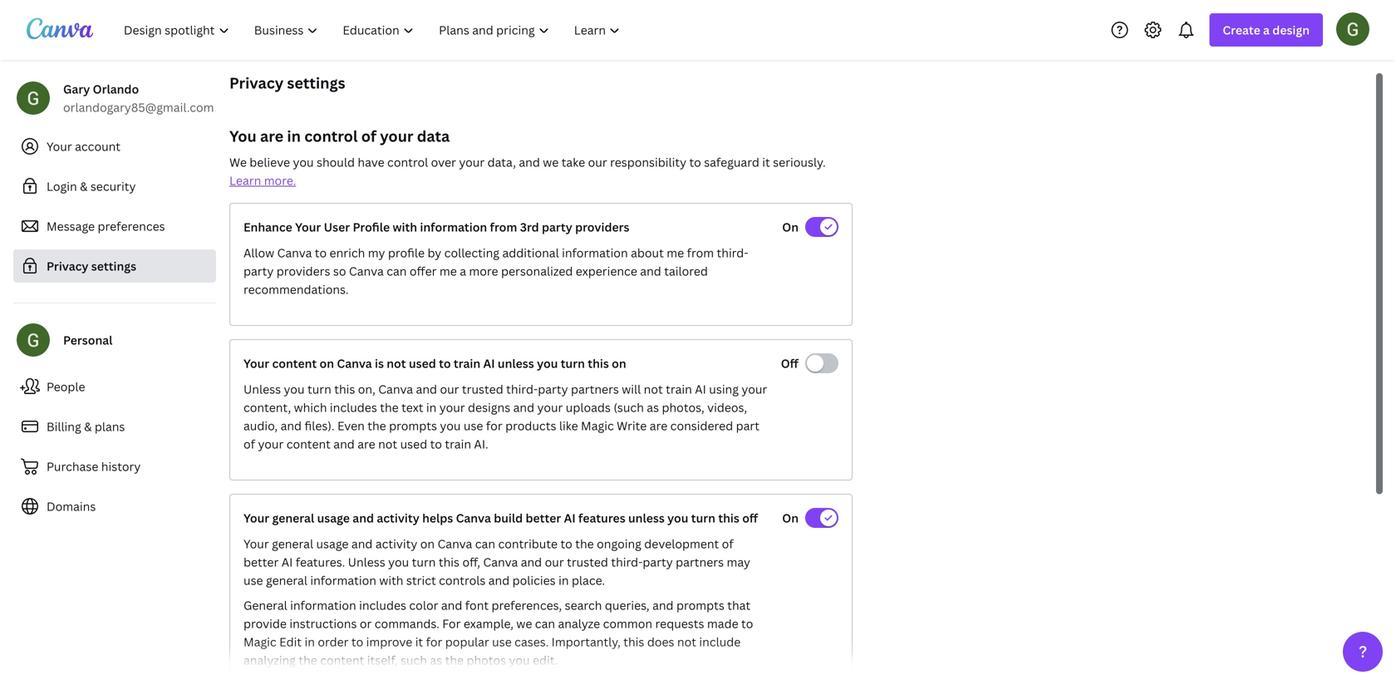 Task type: describe. For each thing, give the bounding box(es) containing it.
you down your content on canva is not used to train ai unless you turn this on
[[440, 418, 461, 434]]

create a design button
[[1210, 13, 1324, 47]]

enhance your user profile with information from 3rd party providers
[[244, 219, 630, 235]]

2 vertical spatial general
[[266, 572, 308, 588]]

and up the products
[[513, 399, 535, 415]]

from inside "allow canva to enrich my profile by collecting additional information about me from third- party providers so canva can offer me a more personalized experience and tailored recommendations."
[[687, 245, 714, 261]]

include
[[700, 634, 741, 650]]

will
[[622, 381, 641, 397]]

videos,
[[708, 399, 747, 415]]

audio,
[[244, 418, 278, 434]]

it inside "general information includes color and font preferences, search queries, and prompts that provide instructions or commands. for example, we can analyze common requests made to magic edit in order to improve it for popular use cases. importantly, this does not include analyzing the content itself, such as the photos you edit."
[[415, 634, 423, 650]]

learn
[[229, 173, 261, 188]]

common
[[603, 616, 653, 631]]

on for enhance your user profile with information from 3rd party providers
[[783, 219, 799, 235]]

like
[[559, 418, 578, 434]]

people link
[[13, 370, 216, 403]]

our inside we believe you should have control over your data, and we take our responsibility to safeguard it seriously. learn more.
[[588, 154, 607, 170]]

personal
[[63, 332, 113, 348]]

canva right allow
[[277, 245, 312, 261]]

additional
[[503, 245, 559, 261]]

for inside unless you turn this on, canva and our trusted third-party partners will not train ai using your content, which includes the text in your designs and your uploads (such as photos, videos, audio, and files). even the prompts you use for products like magic write are considered part of your content and are not used to train ai.
[[486, 418, 503, 434]]

offer
[[410, 263, 437, 279]]

queries,
[[605, 597, 650, 613]]

information inside "general information includes color and font preferences, search queries, and prompts that provide instructions or commands. for example, we can analyze common requests made to magic edit in order to improve it for popular use cases. importantly, this does not include analyzing the content itself, such as the photos you edit."
[[290, 597, 356, 613]]

controls
[[439, 572, 486, 588]]

search
[[565, 597, 602, 613]]

information inside "allow canva to enrich my profile by collecting additional information about me from third- party providers so canva can offer me a more personalized experience and tailored recommendations."
[[562, 245, 628, 261]]

we believe you should have control over your data, and we take our responsibility to safeguard it seriously. learn more.
[[229, 154, 826, 188]]

and up font
[[489, 572, 510, 588]]

people
[[47, 379, 85, 395]]

text
[[402, 399, 424, 415]]

canva left is at the left
[[337, 355, 372, 371]]

and up or
[[352, 536, 373, 552]]

login & security
[[47, 178, 136, 194]]

photos
[[467, 652, 506, 668]]

your general usage and activity on canva can contribute to the ongoing development of better ai features. unless you turn this off, canva and our trusted third-party partners may use general information with strict controls and policies in place.
[[244, 536, 751, 588]]

you
[[229, 126, 257, 146]]

turn up development
[[692, 510, 716, 526]]

1 horizontal spatial better
[[526, 510, 561, 526]]

3rd
[[520, 219, 539, 235]]

you inside your general usage and activity on canva can contribute to the ongoing development of better ai features. unless you turn this off, canva and our trusted third-party partners may use general information with strict controls and policies in place.
[[388, 554, 409, 570]]

profile
[[388, 245, 425, 261]]

as inside unless you turn this on, canva and our trusted third-party partners will not train ai using your content, which includes the text in your designs and your uploads (such as photos, videos, audio, and files). even the prompts you use for products like magic write are considered part of your content and are not used to train ai.
[[647, 399, 659, 415]]

general for your general usage and activity helps canva build better ai features unless you turn this off
[[272, 510, 314, 526]]

analyzing
[[244, 652, 296, 668]]

even
[[338, 418, 365, 434]]

cases.
[[515, 634, 549, 650]]

profile
[[353, 219, 390, 235]]

content,
[[244, 399, 291, 415]]

over
[[431, 154, 456, 170]]

unless you turn this on, canva and our trusted third-party partners will not train ai using your content, which includes the text in your designs and your uploads (such as photos, videos, audio, and files). even the prompts you use for products like magic write are considered part of your content and are not used to train ai.
[[244, 381, 768, 452]]

color
[[409, 597, 439, 613]]

by
[[428, 245, 442, 261]]

to right is at the left
[[439, 355, 451, 371]]

may
[[727, 554, 751, 570]]

activity for on
[[376, 536, 418, 552]]

and up the policies at the bottom left
[[521, 554, 542, 570]]

this left off
[[719, 510, 740, 526]]

considered
[[671, 418, 733, 434]]

our inside your general usage and activity on canva can contribute to the ongoing development of better ai features. unless you turn this off, canva and our trusted third-party partners may use general information with strict controls and policies in place.
[[545, 554, 564, 570]]

this up uploads
[[588, 355, 609, 371]]

message
[[47, 218, 95, 234]]

third- inside "allow canva to enrich my profile by collecting additional information about me from third- party providers so canva can offer me a more personalized experience and tailored recommendations."
[[717, 245, 749, 261]]

have
[[358, 154, 385, 170]]

general for your general usage and activity on canva can contribute to the ongoing development of better ai features. unless you turn this off, canva and our trusted third-party partners may use general information with strict controls and policies in place.
[[272, 536, 313, 552]]

and inside we believe you should have control over your data, and we take our responsibility to safeguard it seriously. learn more.
[[519, 154, 540, 170]]

font
[[465, 597, 489, 613]]

you up the products
[[537, 355, 558, 371]]

ai inside your general usage and activity on canva can contribute to the ongoing development of better ai features. unless you turn this off, canva and our trusted third-party partners may use general information with strict controls and policies in place.
[[282, 554, 293, 570]]

partners inside unless you turn this on, canva and our trusted third-party partners will not train ai using your content, which includes the text in your designs and your uploads (such as photos, videos, audio, and files). even the prompts you use for products like magic write are considered part of your content and are not used to train ai.
[[571, 381, 619, 397]]

1 horizontal spatial of
[[361, 126, 377, 146]]

the down popular
[[445, 652, 464, 668]]

edit
[[279, 634, 302, 650]]

security
[[90, 178, 136, 194]]

improve
[[366, 634, 413, 650]]

history
[[101, 459, 141, 474]]

photos,
[[662, 399, 705, 415]]

our inside unless you turn this on, canva and our trusted third-party partners will not train ai using your content, which includes the text in your designs and your uploads (such as photos, videos, audio, and files). even the prompts you use for products like magic write are considered part of your content and are not used to train ai.
[[440, 381, 459, 397]]

ongoing
[[597, 536, 642, 552]]

party inside "allow canva to enrich my profile by collecting additional information about me from third- party providers so canva can offer me a more personalized experience and tailored recommendations."
[[244, 263, 274, 279]]

design
[[1273, 22, 1310, 38]]

you inside we believe you should have control over your data, and we take our responsibility to safeguard it seriously. learn more.
[[293, 154, 314, 170]]

control inside we believe you should have control over your data, and we take our responsibility to safeguard it seriously. learn more.
[[387, 154, 428, 170]]

preferences
[[98, 218, 165, 234]]

your down the "audio,"
[[258, 436, 284, 452]]

your account
[[47, 138, 121, 154]]

policies
[[513, 572, 556, 588]]

contribute
[[498, 536, 558, 552]]

and down even
[[334, 436, 355, 452]]

general information includes color and font preferences, search queries, and prompts that provide instructions or commands. for example, we can analyze common requests made to magic edit in order to improve it for popular use cases. importantly, this does not include analyzing the content itself, such as the photos you edit.
[[244, 597, 754, 668]]

purchase
[[47, 459, 98, 474]]

and left helps at the left bottom
[[353, 510, 374, 526]]

recommendations.
[[244, 281, 349, 297]]

of inside unless you turn this on, canva and our trusted third-party partners will not train ai using your content, which includes the text in your designs and your uploads (such as photos, videos, audio, and files). even the prompts you use for products like magic write are considered part of your content and are not used to train ai.
[[244, 436, 255, 452]]

party inside your general usage and activity on canva can contribute to the ongoing development of better ai features. unless you turn this off, canva and our trusted third-party partners may use general information with strict controls and policies in place.
[[643, 554, 673, 570]]

create
[[1223, 22, 1261, 38]]

can inside "allow canva to enrich my profile by collecting additional information about me from third- party providers so canva can offer me a more personalized experience and tailored recommendations."
[[387, 263, 407, 279]]

example,
[[464, 616, 514, 631]]

purchase history
[[47, 459, 141, 474]]

to inside your general usage and activity on canva can contribute to the ongoing development of better ai features. unless you turn this off, canva and our trusted third-party partners may use general information with strict controls and policies in place.
[[561, 536, 573, 552]]

information up collecting
[[420, 219, 487, 235]]

information inside your general usage and activity on canva can contribute to the ongoing development of better ai features. unless you turn this off, canva and our trusted third-party partners may use general information with strict controls and policies in place.
[[310, 572, 377, 588]]

includes inside "general information includes color and font preferences, search queries, and prompts that provide instructions or commands. for example, we can analyze common requests made to magic edit in order to improve it for popular use cases. importantly, this does not include analyzing the content itself, such as the photos you edit."
[[359, 597, 407, 613]]

party right the 3rd
[[542, 219, 573, 235]]

allow canva to enrich my profile by collecting additional information about me from third- party providers so canva can offer me a more personalized experience and tailored recommendations.
[[244, 245, 749, 297]]

and inside "allow canva to enrich my profile by collecting additional information about me from third- party providers so canva can offer me a more personalized experience and tailored recommendations."
[[640, 263, 662, 279]]

learn more. link
[[229, 173, 296, 188]]

on for your general usage and activity helps canva build better ai features unless you turn this off
[[783, 510, 799, 526]]

your right using
[[742, 381, 768, 397]]

should
[[317, 154, 355, 170]]

we inside we believe you should have control over your data, and we take our responsibility to safeguard it seriously. learn more.
[[543, 154, 559, 170]]

activity for helps
[[377, 510, 420, 526]]

you inside "general information includes color and font preferences, search queries, and prompts that provide instructions or commands. for example, we can analyze common requests made to magic edit in order to improve it for popular use cases. importantly, this does not include analyzing the content itself, such as the photos you edit."
[[509, 652, 530, 668]]

to inside unless you turn this on, canva and our trusted third-party partners will not train ai using your content, which includes the text in your designs and your uploads (such as photos, videos, audio, and files). even the prompts you use for products like magic write are considered part of your content and are not used to train ai.
[[430, 436, 442, 452]]

0 vertical spatial privacy
[[229, 73, 284, 93]]

turn inside your general usage and activity on canva can contribute to the ongoing development of better ai features. unless you turn this off, canva and our trusted third-party partners may use general information with strict controls and policies in place.
[[412, 554, 436, 570]]

on inside your general usage and activity on canva can contribute to the ongoing development of better ai features. unless you turn this off, canva and our trusted third-party partners may use general information with strict controls and policies in place.
[[420, 536, 435, 552]]

your for your general usage and activity on canva can contribute to the ongoing development of better ai features. unless you turn this off, canva and our trusted third-party partners may use general information with strict controls and policies in place.
[[244, 536, 269, 552]]

data
[[417, 126, 450, 146]]

this inside unless you turn this on, canva and our trusted third-party partners will not train ai using your content, which includes the text in your designs and your uploads (such as photos, videos, audio, and files). even the prompts you use for products like magic write are considered part of your content and are not used to train ai.
[[334, 381, 355, 397]]

provide
[[244, 616, 287, 631]]

account
[[75, 138, 121, 154]]

content inside "general information includes color and font preferences, search queries, and prompts that provide instructions or commands. for example, we can analyze common requests made to magic edit in order to improve it for popular use cases. importantly, this does not include analyzing the content itself, such as the photos you edit."
[[320, 652, 364, 668]]

or
[[360, 616, 372, 631]]

domains
[[47, 498, 96, 514]]

in up believe
[[287, 126, 301, 146]]

0 horizontal spatial privacy settings
[[47, 258, 136, 274]]

use inside unless you turn this on, canva and our trusted third-party partners will not train ai using your content, which includes the text in your designs and your uploads (such as photos, videos, audio, and files). even the prompts you use for products like magic write are considered part of your content and are not used to train ai.
[[464, 418, 483, 434]]

we
[[229, 154, 247, 170]]

turn up uploads
[[561, 355, 585, 371]]

believe
[[250, 154, 290, 170]]

your left designs
[[440, 399, 465, 415]]

experience
[[576, 263, 638, 279]]

products
[[506, 418, 557, 434]]

not right is at the left
[[387, 355, 406, 371]]

0 vertical spatial unless
[[498, 355, 534, 371]]

strict
[[406, 572, 436, 588]]

0 vertical spatial privacy settings
[[229, 73, 346, 93]]

unless inside your general usage and activity on canva can contribute to the ongoing development of better ai features. unless you turn this off, canva and our trusted third-party partners may use general information with strict controls and policies in place.
[[348, 554, 386, 570]]

you up development
[[668, 510, 689, 526]]

designs
[[468, 399, 511, 415]]

with inside your general usage and activity on canva can contribute to the ongoing development of better ai features. unless you turn this off, canva and our trusted third-party partners may use general information with strict controls and policies in place.
[[379, 572, 404, 588]]

1 vertical spatial unless
[[629, 510, 665, 526]]

magic inside unless you turn this on, canva and our trusted third-party partners will not train ai using your content, which includes the text in your designs and your uploads (such as photos, videos, audio, and files). even the prompts you use for products like magic write are considered part of your content and are not used to train ai.
[[581, 418, 614, 434]]

0 horizontal spatial me
[[440, 263, 457, 279]]

seriously.
[[773, 154, 826, 170]]

2 vertical spatial train
[[445, 436, 471, 452]]

more.
[[264, 173, 296, 188]]

2 horizontal spatial on
[[612, 355, 627, 371]]

turn inside unless you turn this on, canva and our trusted third-party partners will not train ai using your content, which includes the text in your designs and your uploads (such as photos, videos, audio, and files). even the prompts you use for products like magic write are considered part of your content and are not used to train ai.
[[308, 381, 332, 397]]

which
[[294, 399, 327, 415]]

0 vertical spatial are
[[260, 126, 284, 146]]

canva left build
[[456, 510, 491, 526]]

responsibility
[[610, 154, 687, 170]]

gary
[[63, 81, 90, 97]]

as inside "general information includes color and font preferences, search queries, and prompts that provide instructions or commands. for example, we can analyze common requests made to magic edit in order to improve it for popular use cases. importantly, this does not include analyzing the content itself, such as the photos you edit."
[[430, 652, 442, 668]]

to down that
[[742, 616, 754, 631]]

on,
[[358, 381, 376, 397]]

usage for helps
[[317, 510, 350, 526]]

use inside your general usage and activity on canva can contribute to the ongoing development of better ai features. unless you turn this off, canva and our trusted third-party partners may use general information with strict controls and policies in place.
[[244, 572, 263, 588]]

canva right off,
[[483, 554, 518, 570]]

2 horizontal spatial are
[[650, 418, 668, 434]]

0 vertical spatial used
[[409, 355, 436, 371]]

purchase history link
[[13, 450, 216, 483]]

third- inside your general usage and activity on canva can contribute to the ongoing development of better ai features. unless you turn this off, canva and our trusted third-party partners may use general information with strict controls and policies in place.
[[611, 554, 643, 570]]

1 vertical spatial privacy
[[47, 258, 89, 274]]

order
[[318, 634, 349, 650]]



Task type: locate. For each thing, give the bounding box(es) containing it.
and down which
[[281, 418, 302, 434]]

1 vertical spatial general
[[272, 536, 313, 552]]

a inside "allow canva to enrich my profile by collecting additional information about me from third- party providers so canva can offer me a more personalized experience and tailored recommendations."
[[460, 263, 466, 279]]

we left take
[[543, 154, 559, 170]]

settings up you are in control of your data
[[287, 73, 346, 93]]

unless up content,
[[244, 381, 281, 397]]

billing
[[47, 419, 81, 434]]

on
[[783, 219, 799, 235], [783, 510, 799, 526]]

0 horizontal spatial for
[[426, 634, 443, 650]]

trusted up designs
[[462, 381, 504, 397]]

1 horizontal spatial partners
[[676, 554, 724, 570]]

ai left using
[[695, 381, 707, 397]]

0 horizontal spatial settings
[[91, 258, 136, 274]]

message preferences link
[[13, 210, 216, 243]]

it
[[763, 154, 771, 170], [415, 634, 423, 650]]

privacy settings link
[[13, 249, 216, 283]]

1 vertical spatial me
[[440, 263, 457, 279]]

used down 'text' at the bottom of page
[[400, 436, 428, 452]]

1 vertical spatial control
[[387, 154, 428, 170]]

0 vertical spatial me
[[667, 245, 684, 261]]

this inside your general usage and activity on canva can contribute to the ongoing development of better ai features. unless you turn this off, canva and our trusted third-party partners may use general information with strict controls and policies in place.
[[439, 554, 460, 570]]

to inside "allow canva to enrich my profile by collecting additional information about me from third- party providers so canva can offer me a more personalized experience and tailored recommendations."
[[315, 245, 327, 261]]

better up general
[[244, 554, 279, 570]]

you up the "strict"
[[388, 554, 409, 570]]

it inside we believe you should have control over your data, and we take our responsibility to safeguard it seriously. learn more.
[[763, 154, 771, 170]]

2 vertical spatial our
[[545, 554, 564, 570]]

0 vertical spatial activity
[[377, 510, 420, 526]]

can up off,
[[475, 536, 496, 552]]

collecting
[[445, 245, 500, 261]]

content down files).
[[287, 436, 331, 452]]

0 vertical spatial usage
[[317, 510, 350, 526]]

0 horizontal spatial third-
[[506, 381, 538, 397]]

1 vertical spatial privacy settings
[[47, 258, 136, 274]]

orlandogary85@gmail.com
[[63, 99, 214, 115]]

to inside we believe you should have control over your data, and we take our responsibility to safeguard it seriously. learn more.
[[690, 154, 702, 170]]

you up more. at the top left
[[293, 154, 314, 170]]

privacy settings
[[229, 73, 346, 93], [47, 258, 136, 274]]

providers
[[575, 219, 630, 235], [277, 263, 330, 279]]

canva down my
[[349, 263, 384, 279]]

from up tailored
[[687, 245, 714, 261]]

canva up 'text' at the bottom of page
[[379, 381, 413, 397]]

and up for
[[441, 597, 463, 613]]

1 horizontal spatial it
[[763, 154, 771, 170]]

your
[[47, 138, 72, 154], [295, 219, 321, 235], [244, 355, 270, 371], [244, 510, 270, 526], [244, 536, 269, 552]]

using
[[709, 381, 739, 397]]

1 vertical spatial better
[[244, 554, 279, 570]]

0 horizontal spatial of
[[244, 436, 255, 452]]

1 vertical spatial usage
[[316, 536, 349, 552]]

0 vertical spatial magic
[[581, 418, 614, 434]]

0 horizontal spatial our
[[440, 381, 459, 397]]

content down order
[[320, 652, 364, 668]]

2 vertical spatial content
[[320, 652, 364, 668]]

itself,
[[367, 652, 398, 668]]

and up 'text' at the bottom of page
[[416, 381, 437, 397]]

with
[[393, 219, 417, 235], [379, 572, 404, 588]]

of down the "audio,"
[[244, 436, 255, 452]]

1 vertical spatial can
[[475, 536, 496, 552]]

prompts
[[389, 418, 437, 434], [677, 597, 725, 613]]

activity inside your general usage and activity on canva can contribute to the ongoing development of better ai features. unless you turn this off, canva and our trusted third-party partners may use general information with strict controls and policies in place.
[[376, 536, 418, 552]]

0 vertical spatial providers
[[575, 219, 630, 235]]

not
[[387, 355, 406, 371], [644, 381, 663, 397], [378, 436, 398, 452], [678, 634, 697, 650]]

1 horizontal spatial on
[[420, 536, 435, 552]]

1 horizontal spatial we
[[543, 154, 559, 170]]

includes up even
[[330, 399, 377, 415]]

not right will
[[644, 381, 663, 397]]

train up photos, at the bottom of page
[[666, 381, 692, 397]]

0 vertical spatial settings
[[287, 73, 346, 93]]

0 horizontal spatial from
[[490, 219, 517, 235]]

ai inside unless you turn this on, canva and our trusted third-party partners will not train ai using your content, which includes the text in your designs and your uploads (such as photos, videos, audio, and files). even the prompts you use for products like magic write are considered part of your content and are not used to train ai.
[[695, 381, 707, 397]]

magic down 'provide'
[[244, 634, 277, 650]]

login & security link
[[13, 170, 216, 203]]

in inside your general usage and activity on canva can contribute to the ongoing development of better ai features. unless you turn this off, canva and our trusted third-party partners may use general information with strict controls and policies in place.
[[559, 572, 569, 588]]

0 vertical spatial content
[[272, 355, 317, 371]]

used inside unless you turn this on, canva and our trusted third-party partners will not train ai using your content, which includes the text in your designs and your uploads (such as photos, videos, audio, and files). even the prompts you use for products like magic write are considered part of your content and are not used to train ai.
[[400, 436, 428, 452]]

& right login
[[80, 178, 88, 194]]

trusted inside unless you turn this on, canva and our trusted third-party partners will not train ai using your content, which includes the text in your designs and your uploads (such as photos, videos, audio, and files). even the prompts you use for products like magic write are considered part of your content and are not used to train ai.
[[462, 381, 504, 397]]

for inside "general information includes color and font preferences, search queries, and prompts that provide instructions or commands. for example, we can analyze common requests made to magic edit in order to improve it for popular use cases. importantly, this does not include analyzing the content itself, such as the photos you edit."
[[426, 634, 443, 650]]

information up experience
[[562, 245, 628, 261]]

features.
[[296, 554, 345, 570]]

you are in control of your data
[[229, 126, 450, 146]]

better
[[526, 510, 561, 526], [244, 554, 279, 570]]

0 vertical spatial general
[[272, 510, 314, 526]]

magic inside "general information includes color and font preferences, search queries, and prompts that provide instructions or commands. for example, we can analyze common requests made to magic edit in order to improve it for popular use cases. importantly, this does not include analyzing the content itself, such as the photos you edit."
[[244, 634, 277, 650]]

it up such
[[415, 634, 423, 650]]

of inside your general usage and activity on canva can contribute to the ongoing development of better ai features. unless you turn this off, canva and our trusted third-party partners may use general information with strict controls and policies in place.
[[722, 536, 734, 552]]

top level navigation element
[[113, 13, 635, 47]]

providers up experience
[[575, 219, 630, 235]]

does
[[648, 634, 675, 650]]

not inside "general information includes color and font preferences, search queries, and prompts that provide instructions or commands. for example, we can analyze common requests made to magic edit in order to improve it for popular use cases. importantly, this does not include analyzing the content itself, such as the photos you edit."
[[678, 634, 697, 650]]

2 horizontal spatial of
[[722, 536, 734, 552]]

gary orlando image
[[1337, 12, 1370, 46]]

party down development
[[643, 554, 673, 570]]

& left plans
[[84, 419, 92, 434]]

1 vertical spatial we
[[517, 616, 532, 631]]

development
[[645, 536, 719, 552]]

privacy up "you" on the left
[[229, 73, 284, 93]]

this down common
[[624, 634, 645, 650]]

in right 'text' at the bottom of page
[[426, 399, 437, 415]]

canva up off,
[[438, 536, 473, 552]]

ai
[[483, 355, 495, 371], [695, 381, 707, 397], [564, 510, 576, 526], [282, 554, 293, 570]]

0 horizontal spatial control
[[304, 126, 358, 146]]

unless up ongoing at the bottom of page
[[629, 510, 665, 526]]

requests
[[656, 616, 705, 631]]

in
[[287, 126, 301, 146], [426, 399, 437, 415], [559, 572, 569, 588], [305, 634, 315, 650]]

0 vertical spatial trusted
[[462, 381, 504, 397]]

content inside unless you turn this on, canva and our trusted third-party partners will not train ai using your content, which includes the text in your designs and your uploads (such as photos, videos, audio, and files). even the prompts you use for products like magic write are considered part of your content and are not used to train ai.
[[287, 436, 331, 452]]

1 horizontal spatial as
[[647, 399, 659, 415]]

includes up or
[[359, 597, 407, 613]]

0 vertical spatial from
[[490, 219, 517, 235]]

instructions
[[290, 616, 357, 631]]

to down or
[[352, 634, 364, 650]]

prompts inside "general information includes color and font preferences, search queries, and prompts that provide instructions or commands. for example, we can analyze common requests made to magic edit in order to improve it for popular use cases. importantly, this does not include analyzing the content itself, such as the photos you edit."
[[677, 597, 725, 613]]

plans
[[95, 419, 125, 434]]

1 vertical spatial activity
[[376, 536, 418, 552]]

the right even
[[368, 418, 386, 434]]

providers up recommendations.
[[277, 263, 330, 279]]

2 vertical spatial use
[[492, 634, 512, 650]]

to
[[690, 154, 702, 170], [315, 245, 327, 261], [439, 355, 451, 371], [430, 436, 442, 452], [561, 536, 573, 552], [742, 616, 754, 631], [352, 634, 364, 650]]

magic down uploads
[[581, 418, 614, 434]]

create a design
[[1223, 22, 1310, 38]]

2 on from the top
[[783, 510, 799, 526]]

1 horizontal spatial unless
[[348, 554, 386, 570]]

party up uploads
[[538, 381, 568, 397]]

& for billing
[[84, 419, 92, 434]]

1 on from the top
[[783, 219, 799, 235]]

turn up which
[[308, 381, 332, 397]]

0 vertical spatial prompts
[[389, 418, 437, 434]]

place.
[[572, 572, 605, 588]]

0 vertical spatial with
[[393, 219, 417, 235]]

information
[[420, 219, 487, 235], [562, 245, 628, 261], [310, 572, 377, 588], [290, 597, 356, 613]]

& for login
[[80, 178, 88, 194]]

we inside "general information includes color and font preferences, search queries, and prompts that provide instructions or commands. for example, we can analyze common requests made to magic edit in order to improve it for popular use cases. importantly, this does not include analyzing the content itself, such as the photos you edit."
[[517, 616, 532, 631]]

1 vertical spatial settings
[[91, 258, 136, 274]]

0 horizontal spatial on
[[320, 355, 334, 371]]

more
[[469, 263, 499, 279]]

me
[[667, 245, 684, 261], [440, 263, 457, 279]]

trusted up the place.
[[567, 554, 609, 570]]

prompts down 'text' at the bottom of page
[[389, 418, 437, 434]]

0 horizontal spatial unless
[[498, 355, 534, 371]]

the inside your general usage and activity on canva can contribute to the ongoing development of better ai features. unless you turn this off, canva and our trusted third-party partners may use general information with strict controls and policies in place.
[[576, 536, 594, 552]]

2 vertical spatial can
[[535, 616, 555, 631]]

can inside your general usage and activity on canva can contribute to the ongoing development of better ai features. unless you turn this off, canva and our trusted third-party partners may use general information with strict controls and policies in place.
[[475, 536, 496, 552]]

gary orlando orlandogary85@gmail.com
[[63, 81, 214, 115]]

activity
[[377, 510, 420, 526], [376, 536, 418, 552]]

partners inside your general usage and activity on canva can contribute to the ongoing development of better ai features. unless you turn this off, canva and our trusted third-party partners may use general information with strict controls and policies in place.
[[676, 554, 724, 570]]

train
[[454, 355, 481, 371], [666, 381, 692, 397], [445, 436, 471, 452]]

the
[[380, 399, 399, 415], [368, 418, 386, 434], [576, 536, 594, 552], [299, 652, 317, 668], [445, 652, 464, 668]]

1 vertical spatial providers
[[277, 263, 330, 279]]

1 horizontal spatial settings
[[287, 73, 346, 93]]

from
[[490, 219, 517, 235], [687, 245, 714, 261]]

settings inside privacy settings link
[[91, 258, 136, 274]]

your inside we believe you should have control over your data, and we take our responsibility to safeguard it seriously. learn more.
[[459, 154, 485, 170]]

0 horizontal spatial can
[[387, 263, 407, 279]]

your right over
[[459, 154, 485, 170]]

0 horizontal spatial privacy
[[47, 258, 89, 274]]

analyze
[[558, 616, 600, 631]]

unless inside unless you turn this on, canva and our trusted third-party partners will not train ai using your content, which includes the text in your designs and your uploads (such as photos, videos, audio, and files). even the prompts you use for products like magic write are considered part of your content and are not used to train ai.
[[244, 381, 281, 397]]

1 horizontal spatial prompts
[[677, 597, 725, 613]]

we
[[543, 154, 559, 170], [517, 616, 532, 631]]

third-
[[717, 245, 749, 261], [506, 381, 538, 397], [611, 554, 643, 570]]

0 vertical spatial partners
[[571, 381, 619, 397]]

your general usage and activity helps canva build better ai features unless you turn this off
[[244, 510, 758, 526]]

2 vertical spatial third-
[[611, 554, 643, 570]]

0 vertical spatial control
[[304, 126, 358, 146]]

helps
[[422, 510, 453, 526]]

1 horizontal spatial control
[[387, 154, 428, 170]]

of up have
[[361, 126, 377, 146]]

canva
[[277, 245, 312, 261], [349, 263, 384, 279], [337, 355, 372, 371], [379, 381, 413, 397], [456, 510, 491, 526], [438, 536, 473, 552], [483, 554, 518, 570]]

general
[[244, 597, 287, 613]]

allow
[[244, 245, 274, 261]]

my
[[368, 245, 385, 261]]

this
[[588, 355, 609, 371], [334, 381, 355, 397], [719, 510, 740, 526], [439, 554, 460, 570], [624, 634, 645, 650]]

0 horizontal spatial it
[[415, 634, 423, 650]]

2 vertical spatial are
[[358, 436, 376, 452]]

usage inside your general usage and activity on canva can contribute to the ongoing development of better ai features. unless you turn this off, canva and our trusted third-party partners may use general information with strict controls and policies in place.
[[316, 536, 349, 552]]

partners up uploads
[[571, 381, 619, 397]]

privacy settings down message preferences
[[47, 258, 136, 274]]

1 vertical spatial partners
[[676, 554, 724, 570]]

third- inside unless you turn this on, canva and our trusted third-party partners will not train ai using your content, which includes the text in your designs and your uploads (such as photos, videos, audio, and files). even the prompts you use for products like magic write are considered part of your content and are not used to train ai.
[[506, 381, 538, 397]]

the left 'text' at the bottom of page
[[380, 399, 399, 415]]

0 vertical spatial third-
[[717, 245, 749, 261]]

the down edit
[[299, 652, 317, 668]]

1 vertical spatial a
[[460, 263, 466, 279]]

preferences,
[[492, 597, 562, 613]]

can inside "general information includes color and font preferences, search queries, and prompts that provide instructions or commands. for example, we can analyze common requests made to magic edit in order to improve it for popular use cases. importantly, this does not include analyzing the content itself, such as the photos you edit."
[[535, 616, 555, 631]]

1 horizontal spatial a
[[1264, 22, 1270, 38]]

in inside "general information includes color and font preferences, search queries, and prompts that provide instructions or commands. for example, we can analyze common requests made to magic edit in order to improve it for popular use cases. importantly, this does not include analyzing the content itself, such as the photos you edit."
[[305, 634, 315, 650]]

1 vertical spatial use
[[244, 572, 263, 588]]

1 vertical spatial for
[[426, 634, 443, 650]]

your for your general usage and activity helps canva build better ai features unless you turn this off
[[244, 510, 270, 526]]

are right write
[[650, 418, 668, 434]]

0 horizontal spatial unless
[[244, 381, 281, 397]]

1 horizontal spatial can
[[475, 536, 496, 552]]

0 horizontal spatial we
[[517, 616, 532, 631]]

build
[[494, 510, 523, 526]]

1 vertical spatial used
[[400, 436, 428, 452]]

party down allow
[[244, 263, 274, 279]]

0 vertical spatial can
[[387, 263, 407, 279]]

ai up designs
[[483, 355, 495, 371]]

1 horizontal spatial third-
[[611, 554, 643, 570]]

0 horizontal spatial providers
[[277, 263, 330, 279]]

to left ai.
[[430, 436, 442, 452]]

0 horizontal spatial better
[[244, 554, 279, 570]]

usage for on
[[316, 536, 349, 552]]

use
[[464, 418, 483, 434], [244, 572, 263, 588], [492, 634, 512, 650]]

can down profile
[[387, 263, 407, 279]]

0 vertical spatial for
[[486, 418, 503, 434]]

1 vertical spatial as
[[430, 652, 442, 668]]

1 vertical spatial are
[[650, 418, 668, 434]]

1 horizontal spatial magic
[[581, 418, 614, 434]]

trusted inside your general usage and activity on canva can contribute to the ongoing development of better ai features. unless you turn this off, canva and our trusted third-party partners may use general information with strict controls and policies in place.
[[567, 554, 609, 570]]

that
[[728, 597, 751, 613]]

it left seriously.
[[763, 154, 771, 170]]

me up tailored
[[667, 245, 684, 261]]

use inside "general information includes color and font preferences, search queries, and prompts that provide instructions or commands. for example, we can analyze common requests made to magic edit in order to improve it for popular use cases. importantly, this does not include analyzing the content itself, such as the photos you edit."
[[492, 634, 512, 650]]

on up will
[[612, 355, 627, 371]]

your for your account
[[47, 138, 72, 154]]

our down your content on canva is not used to train ai unless you turn this on
[[440, 381, 459, 397]]

data,
[[488, 154, 516, 170]]

activity left helps at the left bottom
[[377, 510, 420, 526]]

on down seriously.
[[783, 219, 799, 235]]

our up the policies at the bottom left
[[545, 554, 564, 570]]

of up may
[[722, 536, 734, 552]]

for down for
[[426, 634, 443, 650]]

a inside dropdown button
[[1264, 22, 1270, 38]]

the down features
[[576, 536, 594, 552]]

unless
[[498, 355, 534, 371], [629, 510, 665, 526]]

0 horizontal spatial prompts
[[389, 418, 437, 434]]

0 vertical spatial on
[[783, 219, 799, 235]]

1 vertical spatial unless
[[348, 554, 386, 570]]

me down by
[[440, 263, 457, 279]]

off
[[743, 510, 758, 526]]

our
[[588, 154, 607, 170], [440, 381, 459, 397], [545, 554, 564, 570]]

ai left features
[[564, 510, 576, 526]]

with left the "strict"
[[379, 572, 404, 588]]

unless right features.
[[348, 554, 386, 570]]

turn up the "strict"
[[412, 554, 436, 570]]

tailored
[[664, 263, 708, 279]]

to left safeguard
[[690, 154, 702, 170]]

1 vertical spatial train
[[666, 381, 692, 397]]

unless up designs
[[498, 355, 534, 371]]

this left on,
[[334, 381, 355, 397]]

about
[[631, 245, 664, 261]]

2 horizontal spatial can
[[535, 616, 555, 631]]

1 vertical spatial magic
[[244, 634, 277, 650]]

your inside your general usage and activity on canva can contribute to the ongoing development of better ai features. unless you turn this off, canva and our trusted third-party partners may use general information with strict controls and policies in place.
[[244, 536, 269, 552]]

canva inside unless you turn this on, canva and our trusted third-party partners will not train ai using your content, which includes the text in your designs and your uploads (such as photos, videos, audio, and files). even the prompts you use for products like magic write are considered part of your content and are not used to train ai.
[[379, 381, 413, 397]]

turn
[[561, 355, 585, 371], [308, 381, 332, 397], [692, 510, 716, 526], [412, 554, 436, 570]]

enrich
[[330, 245, 365, 261]]

settings down 'message preferences' link
[[91, 258, 136, 274]]

includes inside unless you turn this on, canva and our trusted third-party partners will not train ai using your content, which includes the text in your designs and your uploads (such as photos, videos, audio, and files). even the prompts you use for products like magic write are considered part of your content and are not used to train ai.
[[330, 399, 377, 415]]

can up cases.
[[535, 616, 555, 631]]

providers inside "allow canva to enrich my profile by collecting additional information about me from third- party providers so canva can offer me a more personalized experience and tailored recommendations."
[[277, 263, 330, 279]]

2 vertical spatial of
[[722, 536, 734, 552]]

0 horizontal spatial a
[[460, 263, 466, 279]]

0 vertical spatial of
[[361, 126, 377, 146]]

in inside unless you turn this on, canva and our trusted third-party partners will not train ai using your content, which includes the text in your designs and your uploads (such as photos, videos, audio, and files). even the prompts you use for products like magic write are considered part of your content and are not used to train ai.
[[426, 399, 437, 415]]

and right data, on the left top
[[519, 154, 540, 170]]

content up which
[[272, 355, 317, 371]]

on up which
[[320, 355, 334, 371]]

party inside unless you turn this on, canva and our trusted third-party partners will not train ai using your content, which includes the text in your designs and your uploads (such as photos, videos, audio, and files). even the prompts you use for products like magic write are considered part of your content and are not used to train ai.
[[538, 381, 568, 397]]

0 horizontal spatial partners
[[571, 381, 619, 397]]

1 horizontal spatial unless
[[629, 510, 665, 526]]

part
[[736, 418, 760, 434]]

used
[[409, 355, 436, 371], [400, 436, 428, 452]]

0 horizontal spatial as
[[430, 652, 442, 668]]

not down is at the left
[[378, 436, 398, 452]]

you up which
[[284, 381, 305, 397]]

not down requests on the bottom of page
[[678, 634, 697, 650]]

0 vertical spatial train
[[454, 355, 481, 371]]

prompts inside unless you turn this on, canva and our trusted third-party partners will not train ai using your content, which includes the text in your designs and your uploads (such as photos, videos, audio, and files). even the prompts you use for products like magic write are considered part of your content and are not used to train ai.
[[389, 418, 437, 434]]

your up have
[[380, 126, 414, 146]]

commands.
[[375, 616, 440, 631]]

for down designs
[[486, 418, 503, 434]]

0 vertical spatial a
[[1264, 22, 1270, 38]]

1 vertical spatial prompts
[[677, 597, 725, 613]]

take
[[562, 154, 585, 170]]

your for your content on canva is not used to train ai unless you turn this on
[[244, 355, 270, 371]]

and up requests on the bottom of page
[[653, 597, 674, 613]]

0 horizontal spatial use
[[244, 572, 263, 588]]

this left off,
[[439, 554, 460, 570]]

this inside "general information includes color and font preferences, search queries, and prompts that provide instructions or commands. for example, we can analyze common requests made to magic edit in order to improve it for popular use cases. importantly, this does not include analyzing the content itself, such as the photos you edit."
[[624, 634, 645, 650]]

user
[[324, 219, 350, 235]]

(such
[[614, 399, 644, 415]]

made
[[707, 616, 739, 631]]

1 vertical spatial third-
[[506, 381, 538, 397]]

edit.
[[533, 652, 558, 668]]

your up like
[[538, 399, 563, 415]]

domains link
[[13, 490, 216, 523]]

better inside your general usage and activity on canva can contribute to the ongoing development of better ai features. unless you turn this off, canva and our trusted third-party partners may use general information with strict controls and policies in place.
[[244, 554, 279, 570]]

usage
[[317, 510, 350, 526], [316, 536, 349, 552]]

1 horizontal spatial from
[[687, 245, 714, 261]]

1 vertical spatial content
[[287, 436, 331, 452]]

as right (such
[[647, 399, 659, 415]]

enhance
[[244, 219, 292, 235]]

ai left features.
[[282, 554, 293, 570]]



Task type: vqa. For each thing, say whether or not it's contained in the screenshot.
CONTROLS
yes



